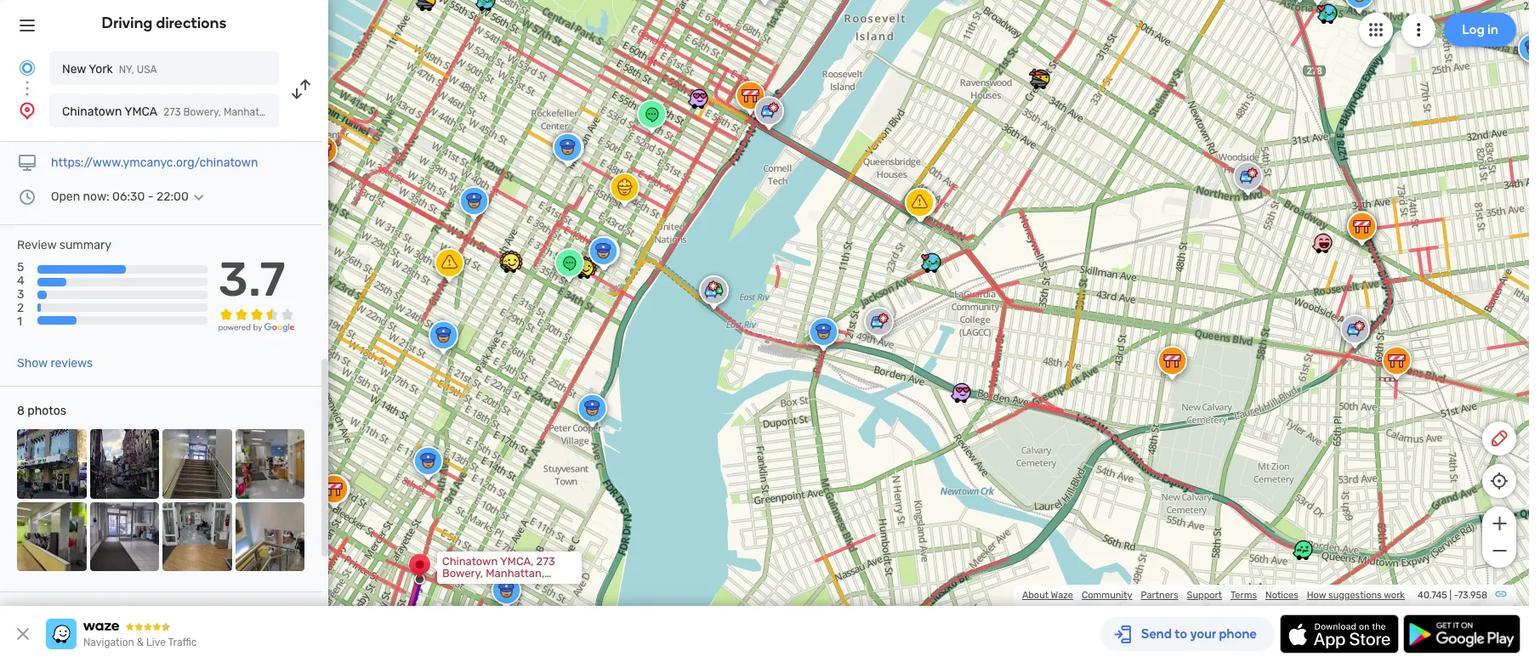 Task type: vqa. For each thing, say whether or not it's contained in the screenshot.
37.783
no



Task type: describe. For each thing, give the bounding box(es) containing it.
manhattan, for ymca,
[[486, 567, 545, 580]]

show reviews
[[17, 356, 93, 371]]

chinatown ymca 273 bowery, manhattan, united states
[[62, 105, 345, 119]]

4
[[17, 274, 24, 289]]

states for ymca
[[314, 106, 345, 118]]

location image
[[17, 100, 37, 121]]

united for ymca
[[280, 106, 312, 118]]

image 6 of chinatown ymca, manhattan image
[[90, 502, 159, 572]]

notices link
[[1266, 590, 1299, 601]]

image 3 of chinatown ymca, manhattan image
[[162, 430, 232, 499]]

73.958
[[1458, 590, 1488, 601]]

open
[[51, 190, 80, 204]]

image 1 of chinatown ymca, manhattan image
[[17, 430, 86, 499]]

how suggestions work link
[[1307, 590, 1405, 601]]

pencil image
[[1489, 429, 1510, 449]]

|
[[1450, 590, 1452, 601]]

https://www.ymcanyc.org/chinatown
[[51, 156, 258, 170]]

ymca
[[125, 105, 158, 119]]

5 4 3 2 1
[[17, 260, 24, 330]]

link image
[[1494, 588, 1508, 601]]

support
[[1187, 590, 1222, 601]]

usa
[[137, 64, 157, 76]]

chinatown ymca, 273 bowery, manhattan, united states
[[442, 555, 555, 592]]

how
[[1307, 590, 1326, 601]]

terms link
[[1231, 590, 1257, 601]]

driving
[[102, 14, 153, 32]]

image 7 of chinatown ymca, manhattan image
[[162, 502, 232, 572]]

40.745 | -73.958
[[1418, 590, 1488, 601]]

x image
[[13, 624, 33, 645]]

bowery, for ymca,
[[442, 567, 483, 580]]

navigation
[[83, 637, 134, 649]]

about waze link
[[1022, 590, 1073, 601]]

terms
[[1231, 590, 1257, 601]]

ymca,
[[500, 555, 534, 568]]

open now: 06:30 - 22:00
[[51, 190, 189, 204]]

&
[[137, 637, 144, 649]]

about
[[1022, 590, 1049, 601]]

https://www.ymcanyc.org/chinatown link
[[51, 156, 258, 170]]

8 photos
[[17, 404, 66, 419]]

chinatown for ymca,
[[442, 555, 498, 568]]

community link
[[1082, 590, 1133, 601]]

zoom out image
[[1489, 541, 1510, 561]]



Task type: locate. For each thing, give the bounding box(es) containing it.
manhattan, inside chinatown ymca, 273 bowery, manhattan, united states
[[486, 567, 545, 580]]

current location image
[[17, 58, 37, 78]]

driving directions
[[102, 14, 227, 32]]

0 vertical spatial united
[[280, 106, 312, 118]]

1 vertical spatial 273
[[536, 555, 555, 568]]

- right |
[[1454, 590, 1458, 601]]

0 vertical spatial states
[[314, 106, 345, 118]]

273 inside chinatown ymca, 273 bowery, manhattan, united states
[[536, 555, 555, 568]]

ny,
[[119, 64, 134, 76]]

06:30
[[112, 190, 145, 204]]

1 vertical spatial bowery,
[[442, 567, 483, 580]]

0 horizontal spatial bowery,
[[183, 106, 221, 118]]

40.745
[[1418, 590, 1448, 601]]

states
[[314, 106, 345, 118], [479, 579, 513, 592]]

show
[[17, 356, 48, 371]]

1 vertical spatial manhattan,
[[486, 567, 545, 580]]

suggestions
[[1329, 590, 1382, 601]]

1 vertical spatial -
[[1454, 590, 1458, 601]]

zoom in image
[[1489, 514, 1510, 534]]

2
[[17, 301, 24, 316]]

now:
[[83, 190, 109, 204]]

273
[[163, 106, 181, 118], [536, 555, 555, 568]]

states inside chinatown ymca, 273 bowery, manhattan, united states
[[479, 579, 513, 592]]

new
[[62, 62, 86, 77]]

bowery, inside chinatown ymca, 273 bowery, manhattan, united states
[[442, 567, 483, 580]]

bowery, right ymca
[[183, 106, 221, 118]]

work
[[1384, 590, 1405, 601]]

bowery,
[[183, 106, 221, 118], [442, 567, 483, 580]]

partners
[[1141, 590, 1179, 601]]

1 horizontal spatial chinatown
[[442, 555, 498, 568]]

support link
[[1187, 590, 1222, 601]]

computer image
[[17, 153, 37, 174]]

bowery, inside chinatown ymca 273 bowery, manhattan, united states
[[183, 106, 221, 118]]

chevron down image
[[189, 191, 209, 204]]

photos
[[27, 404, 66, 419]]

community
[[1082, 590, 1133, 601]]

- left 22:00
[[148, 190, 154, 204]]

chinatown left the ymca,
[[442, 555, 498, 568]]

partners link
[[1141, 590, 1179, 601]]

1 horizontal spatial manhattan,
[[486, 567, 545, 580]]

united
[[280, 106, 312, 118], [442, 579, 477, 592]]

3
[[17, 288, 24, 302]]

273 for ymca,
[[536, 555, 555, 568]]

reviews
[[51, 356, 93, 371]]

clock image
[[17, 187, 37, 208]]

states for ymca,
[[479, 579, 513, 592]]

0 vertical spatial chinatown
[[62, 105, 122, 119]]

chinatown inside chinatown ymca, 273 bowery, manhattan, united states
[[442, 555, 498, 568]]

states inside chinatown ymca 273 bowery, manhattan, united states
[[314, 106, 345, 118]]

273 for ymca
[[163, 106, 181, 118]]

review
[[17, 238, 56, 253]]

manhattan, inside chinatown ymca 273 bowery, manhattan, united states
[[224, 106, 278, 118]]

273 right the ymca,
[[536, 555, 555, 568]]

united for ymca,
[[442, 579, 477, 592]]

5
[[17, 260, 24, 275]]

image 2 of chinatown ymca, manhattan image
[[90, 430, 159, 499]]

0 horizontal spatial chinatown
[[62, 105, 122, 119]]

0 vertical spatial manhattan,
[[224, 106, 278, 118]]

8
[[17, 404, 25, 419]]

273 right ymca
[[163, 106, 181, 118]]

0 horizontal spatial states
[[314, 106, 345, 118]]

image 8 of chinatown ymca, manhattan image
[[235, 502, 305, 572]]

0 horizontal spatial manhattan,
[[224, 106, 278, 118]]

review summary
[[17, 238, 111, 253]]

notices
[[1266, 590, 1299, 601]]

image 5 of chinatown ymca, manhattan image
[[17, 502, 86, 572]]

1 horizontal spatial 273
[[536, 555, 555, 568]]

united inside chinatown ymca, 273 bowery, manhattan, united states
[[442, 579, 477, 592]]

1 vertical spatial chinatown
[[442, 555, 498, 568]]

0 vertical spatial 273
[[163, 106, 181, 118]]

york
[[89, 62, 113, 77]]

3.7
[[218, 252, 285, 308]]

live
[[146, 637, 166, 649]]

1 horizontal spatial states
[[479, 579, 513, 592]]

waze
[[1051, 590, 1073, 601]]

-
[[148, 190, 154, 204], [1454, 590, 1458, 601]]

manhattan,
[[224, 106, 278, 118], [486, 567, 545, 580]]

navigation & live traffic
[[83, 637, 197, 649]]

0 vertical spatial bowery,
[[183, 106, 221, 118]]

1 horizontal spatial united
[[442, 579, 477, 592]]

1 vertical spatial states
[[479, 579, 513, 592]]

22:00
[[156, 190, 189, 204]]

new york ny, usa
[[62, 62, 157, 77]]

0 horizontal spatial united
[[280, 106, 312, 118]]

bowery, for ymca
[[183, 106, 221, 118]]

summary
[[59, 238, 111, 253]]

273 inside chinatown ymca 273 bowery, manhattan, united states
[[163, 106, 181, 118]]

image 4 of chinatown ymca, manhattan image
[[235, 430, 305, 499]]

chinatown down the york in the left top of the page
[[62, 105, 122, 119]]

manhattan, for ymca
[[224, 106, 278, 118]]

open now: 06:30 - 22:00 button
[[51, 190, 209, 204]]

1 horizontal spatial bowery,
[[442, 567, 483, 580]]

1 vertical spatial united
[[442, 579, 477, 592]]

traffic
[[168, 637, 197, 649]]

0 horizontal spatial 273
[[163, 106, 181, 118]]

chinatown for ymca
[[62, 105, 122, 119]]

directions
[[156, 14, 227, 32]]

chinatown
[[62, 105, 122, 119], [442, 555, 498, 568]]

1 horizontal spatial -
[[1454, 590, 1458, 601]]

about waze community partners support terms notices how suggestions work
[[1022, 590, 1405, 601]]

1
[[17, 315, 22, 330]]

bowery, left the ymca,
[[442, 567, 483, 580]]

united inside chinatown ymca 273 bowery, manhattan, united states
[[280, 106, 312, 118]]

0 horizontal spatial -
[[148, 190, 154, 204]]

0 vertical spatial -
[[148, 190, 154, 204]]



